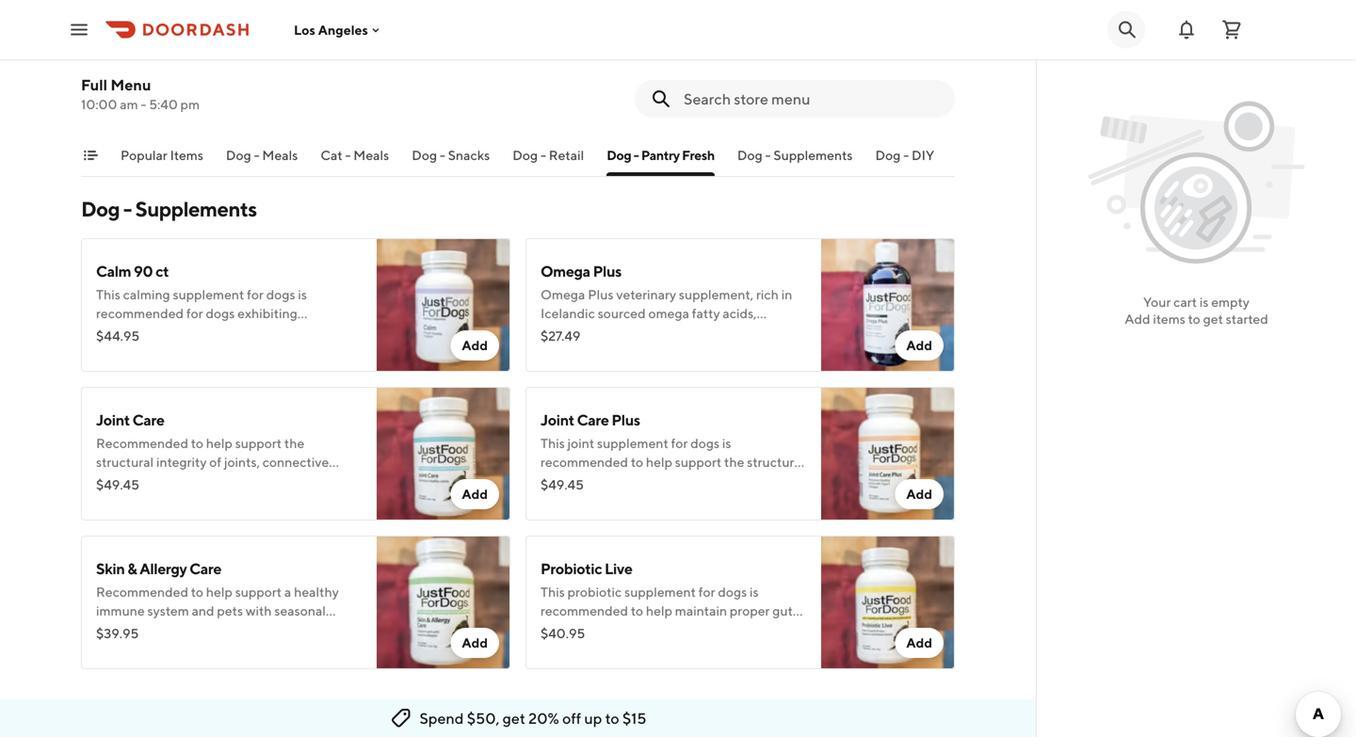 Task type: describe. For each thing, give the bounding box(es) containing it.
add button for omega plus
[[895, 331, 944, 361]]

los
[[294, 22, 315, 37]]

$27.49
[[541, 328, 581, 344]]

cat
[[321, 147, 342, 163]]

- inside full menu 10:00 am - 5:40 pm
[[141, 97, 146, 112]]

diy
[[912, 147, 934, 163]]

items
[[1153, 311, 1186, 327]]

cat - meals button
[[321, 146, 389, 176]]

omega plus image
[[821, 238, 955, 372]]

pantry fresh rx balanced remedy 12.5 oz image
[[377, 8, 510, 142]]

los angeles
[[294, 22, 368, 37]]

show menu categories image
[[83, 148, 98, 163]]

add button for calm 90 ct
[[451, 331, 499, 361]]

calm 90 ct
[[96, 262, 169, 280]]

skin
[[96, 560, 125, 578]]

flora
[[541, 622, 568, 638]]

0 horizontal spatial pantry
[[96, 32, 140, 50]]

calm
[[96, 262, 131, 280]]

ct
[[156, 262, 169, 280]]

20%
[[528, 710, 559, 727]]

Item Search search field
[[684, 89, 940, 109]]

joint care plus image
[[821, 387, 955, 521]]

dogs
[[718, 584, 747, 600]]

joint care
[[96, 411, 164, 429]]

$49.45 for joint care plus
[[541, 477, 584, 493]]

- for dog - diy button at the top of page
[[903, 147, 909, 163]]

healthy
[[645, 622, 690, 638]]

menu
[[111, 76, 151, 94]]

omega
[[541, 262, 590, 280]]

allergy
[[139, 560, 187, 578]]

1 horizontal spatial care
[[189, 560, 221, 578]]

$44.95
[[96, 328, 140, 344]]

$50,
[[467, 710, 500, 727]]

dog - meals button
[[226, 146, 298, 176]]

supplement
[[624, 584, 696, 600]]

for
[[699, 584, 715, 600]]

angeles
[[318, 22, 368, 37]]

dog for dog - diy button at the top of page
[[875, 147, 901, 163]]

1 and from the left
[[570, 622, 593, 638]]

cart
[[1174, 294, 1197, 310]]

$40.95
[[541, 626, 585, 641]]

popular items button
[[121, 146, 203, 176]]

0 horizontal spatial get
[[503, 710, 525, 727]]

meals for dog - meals
[[262, 147, 298, 163]]

rx
[[183, 32, 203, 50]]

this
[[541, 584, 565, 600]]

items
[[170, 147, 203, 163]]

dog - snacks
[[412, 147, 490, 163]]

dog for "dog - snacks" button
[[412, 147, 437, 163]]

care for joint care
[[132, 411, 164, 429]]

is inside probiotic live this probiotic supplement for dogs is recommended to help maintain proper gut flora and support healthy digestion and bowel health.
[[750, 584, 759, 600]]

to for get
[[1188, 311, 1201, 327]]

dog - diy
[[875, 147, 934, 163]]

0 horizontal spatial dog - supplements
[[81, 197, 257, 221]]

add button for skin & allergy care
[[451, 628, 499, 658]]

dog - snacks button
[[412, 146, 490, 176]]

los angeles button
[[294, 22, 383, 37]]

get inside your cart is empty add items to get started
[[1203, 311, 1223, 327]]

dog right retail
[[607, 147, 631, 163]]

snacks
[[448, 147, 490, 163]]

remedy
[[270, 32, 326, 50]]

empty
[[1211, 294, 1250, 310]]

1 horizontal spatial fresh
[[682, 147, 715, 163]]

spend
[[420, 710, 464, 727]]

dog - meals
[[226, 147, 298, 163]]

help
[[646, 603, 672, 619]]

off
[[562, 710, 581, 727]]

dog for the dog - meals button
[[226, 147, 251, 163]]

1 horizontal spatial pantry
[[641, 147, 680, 163]]

oz
[[358, 32, 373, 50]]

notification bell image
[[1175, 18, 1198, 41]]

$39.95
[[96, 626, 139, 641]]

health.
[[580, 641, 621, 656]]

to inside probiotic live this probiotic supplement for dogs is recommended to help maintain proper gut flora and support healthy digestion and bowel health.
[[631, 603, 643, 619]]

dog - supplements button
[[737, 146, 853, 176]]

calm 90 ct image
[[377, 238, 510, 372]]

12.5
[[329, 32, 355, 50]]

probiotic live this probiotic supplement for dogs is recommended to help maintain proper gut flora and support healthy digestion and bowel health.
[[541, 560, 793, 656]]

dog - retail button
[[513, 146, 584, 176]]

dog - diy button
[[875, 146, 934, 176]]

joint care plus
[[541, 411, 640, 429]]

add button for joint care plus
[[895, 479, 944, 509]]

maintain
[[675, 603, 727, 619]]

- down popular
[[123, 197, 132, 221]]

probiotic live image
[[821, 536, 955, 670]]

90
[[134, 262, 153, 280]]

is inside your cart is empty add items to get started
[[1200, 294, 1209, 310]]

5:40
[[149, 97, 178, 112]]

- for cat - meals 'button'
[[345, 147, 351, 163]]

dog - retail
[[513, 147, 584, 163]]

add button for joint care
[[451, 479, 499, 509]]



Task type: vqa. For each thing, say whether or not it's contained in the screenshot.


Task type: locate. For each thing, give the bounding box(es) containing it.
to for $15
[[605, 710, 619, 727]]

meals left cat
[[262, 147, 298, 163]]

$15
[[622, 710, 647, 727]]

0 horizontal spatial $49.45
[[96, 477, 139, 493]]

proper
[[730, 603, 770, 619]]

and down proper
[[751, 622, 773, 638]]

full
[[81, 76, 107, 94]]

0 horizontal spatial to
[[605, 710, 619, 727]]

bowel
[[541, 641, 577, 656]]

dog - supplements down popular items button
[[81, 197, 257, 221]]

0 items, open order cart image
[[1220, 18, 1243, 41]]

$49.45 for joint care
[[96, 477, 139, 493]]

plus
[[593, 262, 621, 280], [611, 411, 640, 429]]

get left 20%
[[503, 710, 525, 727]]

dog - supplements down the "item search" search box
[[737, 147, 853, 163]]

popular
[[121, 147, 167, 163]]

pantry right open menu image
[[96, 32, 140, 50]]

supplements inside button
[[774, 147, 853, 163]]

1 vertical spatial get
[[503, 710, 525, 727]]

- for "dog - snacks" button
[[440, 147, 445, 163]]

0 vertical spatial pantry
[[96, 32, 140, 50]]

dog - pantry fresh
[[607, 147, 715, 163]]

1 horizontal spatial to
[[631, 603, 643, 619]]

$49.45 down joint care
[[96, 477, 139, 493]]

1 horizontal spatial and
[[751, 622, 773, 638]]

is right cart
[[1200, 294, 1209, 310]]

$6.95
[[96, 98, 131, 114]]

- left snacks
[[440, 147, 445, 163]]

dog
[[226, 147, 251, 163], [412, 147, 437, 163], [513, 147, 538, 163], [607, 147, 631, 163], [737, 147, 763, 163], [875, 147, 901, 163], [81, 197, 120, 221]]

recommended
[[541, 603, 628, 619]]

joint for joint care plus
[[541, 411, 574, 429]]

add inside your cart is empty add items to get started
[[1125, 311, 1150, 327]]

dog down show menu categories icon
[[81, 197, 120, 221]]

1 vertical spatial pantry
[[641, 147, 680, 163]]

2 and from the left
[[751, 622, 773, 638]]

dog right items
[[226, 147, 251, 163]]

spend $50, get 20% off up to $15
[[420, 710, 647, 727]]

10:00
[[81, 97, 117, 112]]

up
[[584, 710, 602, 727]]

- down the "item search" search box
[[765, 147, 771, 163]]

gut
[[772, 603, 793, 619]]

add button
[[451, 331, 499, 361], [895, 331, 944, 361], [451, 479, 499, 509], [895, 479, 944, 509], [451, 628, 499, 658], [895, 628, 944, 658]]

your
[[1143, 294, 1171, 310]]

get
[[1203, 311, 1223, 327], [503, 710, 525, 727]]

0 vertical spatial dog - supplements
[[737, 147, 853, 163]]

0 vertical spatial fresh
[[143, 32, 180, 50]]

meals inside 'button'
[[353, 147, 389, 163]]

&
[[127, 560, 137, 578]]

fresh
[[143, 32, 180, 50], [682, 147, 715, 163]]

joint
[[96, 411, 130, 429], [541, 411, 574, 429]]

1 vertical spatial fresh
[[682, 147, 715, 163]]

0 vertical spatial get
[[1203, 311, 1223, 327]]

add for joint care
[[462, 486, 488, 502]]

- right am at the left of page
[[141, 97, 146, 112]]

add for joint care plus
[[906, 486, 932, 502]]

meals for cat - meals
[[353, 147, 389, 163]]

is
[[1200, 294, 1209, 310], [750, 584, 759, 600]]

- right cat
[[345, 147, 351, 163]]

add
[[1125, 311, 1150, 327], [462, 338, 488, 353], [906, 338, 932, 353], [462, 486, 488, 502], [906, 486, 932, 502], [462, 635, 488, 651], [906, 635, 932, 651]]

- for the dog - meals button
[[254, 147, 260, 163]]

open menu image
[[68, 18, 90, 41]]

to inside your cart is empty add items to get started
[[1188, 311, 1201, 327]]

am
[[120, 97, 138, 112]]

1 horizontal spatial joint
[[541, 411, 574, 429]]

- left retail
[[541, 147, 546, 163]]

skin & allergy care
[[96, 560, 221, 578]]

0 vertical spatial is
[[1200, 294, 1209, 310]]

1 horizontal spatial supplements
[[774, 147, 853, 163]]

supplements down items
[[135, 197, 257, 221]]

1 horizontal spatial meals
[[353, 147, 389, 163]]

0 vertical spatial supplements
[[774, 147, 853, 163]]

- inside 'button'
[[345, 147, 351, 163]]

to
[[1188, 311, 1201, 327], [631, 603, 643, 619], [605, 710, 619, 727]]

2 meals from the left
[[353, 147, 389, 163]]

cat - meals
[[321, 147, 389, 163]]

0 vertical spatial plus
[[593, 262, 621, 280]]

joint down $44.95
[[96, 411, 130, 429]]

omega plus
[[541, 262, 621, 280]]

dog for dog - retail button
[[513, 147, 538, 163]]

1 horizontal spatial dog - supplements
[[737, 147, 853, 163]]

add for omega plus
[[906, 338, 932, 353]]

joint for joint care
[[96, 411, 130, 429]]

dog left diy
[[875, 147, 901, 163]]

0 horizontal spatial is
[[750, 584, 759, 600]]

and
[[570, 622, 593, 638], [751, 622, 773, 638]]

2 horizontal spatial to
[[1188, 311, 1201, 327]]

dog left retail
[[513, 147, 538, 163]]

2 $49.45 from the left
[[541, 477, 584, 493]]

skin & allergy care image
[[377, 536, 510, 670]]

1 horizontal spatial is
[[1200, 294, 1209, 310]]

care
[[132, 411, 164, 429], [577, 411, 609, 429], [189, 560, 221, 578]]

0 horizontal spatial care
[[132, 411, 164, 429]]

support
[[596, 622, 642, 638]]

supplements down the "item search" search box
[[774, 147, 853, 163]]

probiotic
[[541, 560, 602, 578]]

live
[[605, 560, 632, 578]]

meals inside button
[[262, 147, 298, 163]]

1 $49.45 from the left
[[96, 477, 139, 493]]

- left diy
[[903, 147, 909, 163]]

meals right cat
[[353, 147, 389, 163]]

full menu 10:00 am - 5:40 pm
[[81, 76, 200, 112]]

care for joint care plus
[[577, 411, 609, 429]]

1 joint from the left
[[96, 411, 130, 429]]

1 vertical spatial is
[[750, 584, 759, 600]]

pantry right retail
[[641, 147, 680, 163]]

1 horizontal spatial $49.45
[[541, 477, 584, 493]]

dog - supplements
[[737, 147, 853, 163], [81, 197, 257, 221]]

and down recommended
[[570, 622, 593, 638]]

to right up
[[605, 710, 619, 727]]

add for calm 90 ct
[[462, 338, 488, 353]]

- right items
[[254, 147, 260, 163]]

dog for dog - supplements button
[[737, 147, 763, 163]]

- right retail
[[634, 147, 639, 163]]

to left help
[[631, 603, 643, 619]]

$49.45 down joint care plus
[[541, 477, 584, 493]]

to down cart
[[1188, 311, 1201, 327]]

0 horizontal spatial supplements
[[135, 197, 257, 221]]

meals
[[262, 147, 298, 163], [353, 147, 389, 163]]

pm
[[180, 97, 200, 112]]

$49.45
[[96, 477, 139, 493], [541, 477, 584, 493]]

care down "$27.49"
[[577, 411, 609, 429]]

your cart is empty add items to get started
[[1125, 294, 1268, 327]]

0 horizontal spatial fresh
[[143, 32, 180, 50]]

-
[[141, 97, 146, 112], [254, 147, 260, 163], [345, 147, 351, 163], [440, 147, 445, 163], [541, 147, 546, 163], [634, 147, 639, 163], [765, 147, 771, 163], [903, 147, 909, 163], [123, 197, 132, 221]]

1 vertical spatial to
[[631, 603, 643, 619]]

popular items
[[121, 147, 203, 163]]

is up proper
[[750, 584, 759, 600]]

dog down the "item search" search box
[[737, 147, 763, 163]]

2 vertical spatial to
[[605, 710, 619, 727]]

get down empty on the right of page
[[1203, 311, 1223, 327]]

1 horizontal spatial get
[[1203, 311, 1223, 327]]

0 horizontal spatial meals
[[262, 147, 298, 163]]

supplements
[[774, 147, 853, 163], [135, 197, 257, 221]]

- for dog - retail button
[[541, 147, 546, 163]]

joint down "$27.49"
[[541, 411, 574, 429]]

probiotic
[[568, 584, 622, 600]]

add for skin & allergy care
[[462, 635, 488, 651]]

- for dog - supplements button
[[765, 147, 771, 163]]

0 horizontal spatial joint
[[96, 411, 130, 429]]

care right allergy
[[189, 560, 221, 578]]

joint care image
[[377, 387, 510, 521]]

1 vertical spatial supplements
[[135, 197, 257, 221]]

pantry
[[96, 32, 140, 50], [641, 147, 680, 163]]

2 horizontal spatial care
[[577, 411, 609, 429]]

2 joint from the left
[[541, 411, 574, 429]]

0 vertical spatial to
[[1188, 311, 1201, 327]]

0 horizontal spatial and
[[570, 622, 593, 638]]

digestion
[[692, 622, 748, 638]]

balanced
[[206, 32, 268, 50]]

pantry fresh rx balanced remedy 12.5 oz
[[96, 32, 373, 50]]

care down $44.95
[[132, 411, 164, 429]]

1 vertical spatial plus
[[611, 411, 640, 429]]

1 meals from the left
[[262, 147, 298, 163]]

started
[[1226, 311, 1268, 327]]

retail
[[549, 147, 584, 163]]

dog left snacks
[[412, 147, 437, 163]]

1 vertical spatial dog - supplements
[[81, 197, 257, 221]]



